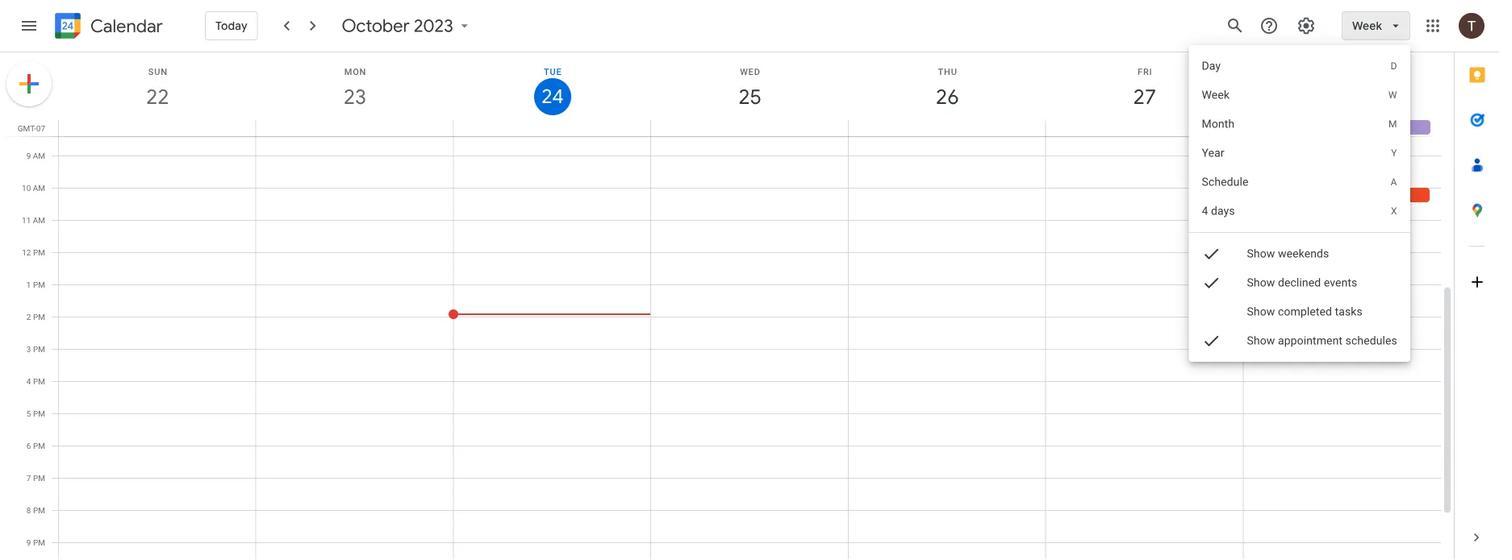 Task type: vqa. For each thing, say whether or not it's contained in the screenshot.


Task type: locate. For each thing, give the bounding box(es) containing it.
fri
[[1138, 67, 1153, 77]]

5 cell from the left
[[848, 120, 1046, 136]]

1 vertical spatial am
[[33, 183, 45, 193]]

0 vertical spatial 9
[[26, 151, 31, 161]]

2
[[27, 312, 31, 322]]

pm for 3 pm
[[33, 345, 45, 354]]

23 link
[[337, 78, 374, 115]]

am down "07"
[[33, 151, 45, 161]]

2 am from the top
[[33, 183, 45, 193]]

cell
[[59, 120, 256, 136], [256, 120, 454, 136], [454, 120, 651, 136], [651, 120, 848, 136], [848, 120, 1046, 136], [1046, 120, 1243, 136]]

week up "month"
[[1202, 88, 1230, 102]]

week inside menu item
[[1202, 88, 1230, 102]]

check checkbox item up show completed tasks
[[1189, 269, 1411, 298]]

0 vertical spatial week
[[1353, 19, 1382, 33]]

10
[[22, 183, 31, 193]]

check checkbox item
[[1189, 240, 1411, 269], [1189, 269, 1411, 298], [1189, 327, 1411, 356]]

2 vertical spatial am
[[33, 215, 45, 225]]

pm for 6 pm
[[33, 441, 45, 451]]

tue 24
[[540, 67, 563, 109]]

pm right 2
[[33, 312, 45, 322]]

pm right the 8
[[33, 506, 45, 516]]

show left the declined
[[1247, 276, 1275, 290]]

1 check from the top
[[1202, 245, 1221, 264]]

main drawer image
[[19, 16, 39, 36]]

row
[[52, 120, 1454, 136]]

pm for 7 pm
[[33, 474, 45, 483]]

fri 27
[[1132, 67, 1155, 110]]

cell down 24 "link"
[[454, 120, 651, 136]]

0 horizontal spatial 4
[[27, 377, 31, 387]]

pm
[[33, 248, 45, 257], [33, 280, 45, 290], [33, 312, 45, 322], [33, 345, 45, 354], [33, 377, 45, 387], [33, 409, 45, 419], [33, 441, 45, 451], [33, 474, 45, 483], [33, 506, 45, 516], [33, 538, 45, 548]]

week
[[1353, 19, 1382, 33], [1202, 88, 1230, 102]]

1 horizontal spatial week
[[1353, 19, 1382, 33]]

show inside 'checkbox item'
[[1247, 305, 1275, 319]]

show completed tasks checkbox item
[[1189, 252, 1411, 373]]

completed
[[1278, 305, 1332, 319]]

pm right 7
[[33, 474, 45, 483]]

pm right the 5
[[33, 409, 45, 419]]

1 horizontal spatial 4
[[1202, 205, 1208, 218]]

9 for 9 am
[[26, 151, 31, 161]]

w
[[1389, 90, 1398, 101]]

10 am
[[22, 183, 45, 193]]

7 pm from the top
[[33, 441, 45, 451]]

am
[[33, 151, 45, 161], [33, 183, 45, 193], [33, 215, 45, 225]]

pm for 9 pm
[[33, 538, 45, 548]]

check checkbox item down show completed tasks
[[1189, 327, 1411, 356]]

1 pm
[[27, 280, 45, 290]]

25
[[737, 84, 761, 110]]

days
[[1211, 205, 1235, 218]]

2 9 from the top
[[27, 538, 31, 548]]

pm for 4 pm
[[33, 377, 45, 387]]

5
[[27, 409, 31, 419]]

check checkbox item up the declined
[[1189, 240, 1411, 269]]

3 am from the top
[[33, 215, 45, 225]]

2 pm from the top
[[33, 280, 45, 290]]

2 pm
[[27, 312, 45, 322]]

today button
[[205, 6, 258, 45]]

2 check checkbox item from the top
[[1189, 269, 1411, 298]]

9 down the gmt-
[[26, 151, 31, 161]]

show
[[1247, 247, 1275, 261], [1247, 276, 1275, 290], [1247, 305, 1275, 319], [1247, 334, 1275, 348]]

today
[[215, 19, 247, 33]]

cell down 23 link
[[256, 120, 454, 136]]

1 check checkbox item from the top
[[1189, 240, 1411, 269]]

8 pm from the top
[[33, 474, 45, 483]]

9 pm
[[27, 538, 45, 548]]

12 pm
[[22, 248, 45, 257]]

27 link
[[1126, 78, 1164, 115]]

am for 11 am
[[33, 215, 45, 225]]

4 down 3 at bottom
[[27, 377, 31, 387]]

show for show declined events
[[1247, 276, 1275, 290]]

pm for 8 pm
[[33, 506, 45, 516]]

d
[[1391, 61, 1398, 72]]

gmt-07
[[18, 123, 45, 133]]

calendar
[[90, 15, 163, 38]]

7
[[27, 474, 31, 483]]

9
[[26, 151, 31, 161], [27, 538, 31, 548]]

show left 'appointment'
[[1247, 334, 1275, 348]]

show declined events
[[1247, 276, 1358, 290]]

3 show from the top
[[1247, 305, 1275, 319]]

23
[[343, 84, 366, 110]]

4 show from the top
[[1247, 334, 1275, 348]]

menu
[[1189, 45, 1411, 373]]

show completed tasks
[[1247, 305, 1363, 319]]

5 pm from the top
[[33, 377, 45, 387]]

tue
[[544, 67, 562, 77]]

week inside dropdown button
[[1353, 19, 1382, 33]]

october 2023 button
[[335, 15, 479, 37]]

9 pm from the top
[[33, 506, 45, 516]]

10 pm from the top
[[33, 538, 45, 548]]

2 check from the top
[[1202, 274, 1221, 293]]

menu containing check
[[1189, 45, 1411, 373]]

cell down the 22 link
[[59, 120, 256, 136]]

pm for 1 pm
[[33, 280, 45, 290]]

1 pm from the top
[[33, 248, 45, 257]]

2023
[[414, 15, 453, 37]]

1 9 from the top
[[26, 151, 31, 161]]

12
[[22, 248, 31, 257]]

pm right the 12
[[33, 248, 45, 257]]

9 down the 8
[[27, 538, 31, 548]]

4 pm from the top
[[33, 345, 45, 354]]

show weekends
[[1247, 247, 1329, 261]]

8
[[27, 506, 31, 516]]

4 left days
[[1202, 205, 1208, 218]]

pm for 5 pm
[[33, 409, 45, 419]]

1 vertical spatial check
[[1202, 274, 1221, 293]]

1 vertical spatial 9
[[27, 538, 31, 548]]

3 pm from the top
[[33, 312, 45, 322]]

pm right 1
[[33, 280, 45, 290]]

3
[[27, 345, 31, 354]]

check
[[1202, 245, 1221, 264], [1202, 274, 1221, 293], [1202, 332, 1221, 351]]

1 show from the top
[[1247, 247, 1275, 261]]

sun 22
[[145, 67, 168, 110]]

show left completed
[[1247, 305, 1275, 319]]

mon 23
[[343, 67, 366, 110]]

3 check from the top
[[1202, 332, 1221, 351]]

settings menu image
[[1297, 16, 1316, 36]]

1 am from the top
[[33, 151, 45, 161]]

am for 9 am
[[33, 151, 45, 161]]

year menu item
[[1189, 139, 1411, 168]]

week right settings menu image
[[1353, 19, 1382, 33]]

calendar element
[[52, 10, 163, 45]]

m
[[1389, 119, 1398, 130]]

check for show weekends
[[1202, 245, 1221, 264]]

2 vertical spatial check
[[1202, 332, 1221, 351]]

wed
[[740, 67, 761, 77]]

cell down 26 link
[[848, 120, 1046, 136]]

cell down 27
[[1046, 120, 1243, 136]]

2 show from the top
[[1247, 276, 1275, 290]]

pm right "6"
[[33, 441, 45, 451]]

wed 25
[[737, 67, 761, 110]]

2 cell from the left
[[256, 120, 454, 136]]

4 inside menu item
[[1202, 205, 1208, 218]]

am right 11
[[33, 215, 45, 225]]

tab list
[[1455, 52, 1499, 516]]

6 cell from the left
[[1046, 120, 1243, 136]]

11
[[22, 215, 31, 225]]

1 vertical spatial 4
[[27, 377, 31, 387]]

sun
[[148, 67, 168, 77]]

cell down 25 link
[[651, 120, 848, 136]]

0 vertical spatial 4
[[1202, 205, 1208, 218]]

pm for 2 pm
[[33, 312, 45, 322]]

24
[[540, 84, 563, 109]]

show appointment schedules
[[1247, 334, 1398, 348]]

day
[[1202, 59, 1221, 73]]

4
[[1202, 205, 1208, 218], [27, 377, 31, 387]]

5 pm
[[27, 409, 45, 419]]

4 pm
[[27, 377, 45, 387]]

6 pm from the top
[[33, 409, 45, 419]]

pm down "3 pm"
[[33, 377, 45, 387]]

show left weekends
[[1247, 247, 1275, 261]]

pm right 3 at bottom
[[33, 345, 45, 354]]

1 vertical spatial week
[[1202, 88, 1230, 102]]

pm down 8 pm
[[33, 538, 45, 548]]

0 horizontal spatial week
[[1202, 88, 1230, 102]]

0 vertical spatial am
[[33, 151, 45, 161]]

8 pm
[[27, 506, 45, 516]]

am right 10 at the left of page
[[33, 183, 45, 193]]

0 vertical spatial check
[[1202, 245, 1221, 264]]

grid
[[0, 52, 1454, 561]]



Task type: describe. For each thing, give the bounding box(es) containing it.
grid containing 22
[[0, 52, 1454, 561]]

show for show completed tasks
[[1247, 305, 1275, 319]]

24 link
[[534, 78, 571, 115]]

mon
[[344, 67, 366, 77]]

3 cell from the left
[[454, 120, 651, 136]]

show for show weekends
[[1247, 247, 1275, 261]]

check for show appointment schedules
[[1202, 332, 1221, 351]]

6 pm
[[27, 441, 45, 451]]

october 2023
[[342, 15, 453, 37]]

25 link
[[731, 78, 769, 115]]

07
[[36, 123, 45, 133]]

26 link
[[929, 78, 966, 115]]

7 pm
[[27, 474, 45, 483]]

y
[[1391, 148, 1398, 159]]

am for 10 am
[[33, 183, 45, 193]]

week button
[[1342, 6, 1411, 45]]

4 for 4 days
[[1202, 205, 1208, 218]]

tasks
[[1335, 305, 1363, 319]]

a
[[1391, 177, 1398, 188]]

schedule menu item
[[1189, 168, 1411, 197]]

4 days
[[1202, 205, 1235, 218]]

26
[[935, 84, 958, 110]]

4 cell from the left
[[651, 120, 848, 136]]

gmt-
[[18, 123, 36, 133]]

4 for 4 pm
[[27, 377, 31, 387]]

9 am
[[26, 151, 45, 161]]

6
[[27, 441, 31, 451]]

27
[[1132, 84, 1155, 110]]

calendar heading
[[87, 15, 163, 38]]

row inside grid
[[52, 120, 1454, 136]]

11 am
[[22, 215, 45, 225]]

appointment
[[1278, 334, 1343, 348]]

thu
[[938, 67, 958, 77]]

check for show declined events
[[1202, 274, 1221, 293]]

22 link
[[139, 78, 176, 115]]

pm for 12 pm
[[33, 248, 45, 257]]

year
[[1202, 146, 1225, 160]]

month
[[1202, 117, 1235, 131]]

x
[[1391, 206, 1398, 217]]

thu 26
[[935, 67, 958, 110]]

day menu item
[[1189, 52, 1411, 81]]

events
[[1324, 276, 1358, 290]]

1
[[27, 280, 31, 290]]

schedule
[[1202, 176, 1249, 189]]

schedules
[[1346, 334, 1398, 348]]

4 days menu item
[[1189, 197, 1411, 226]]

3 check checkbox item from the top
[[1189, 327, 1411, 356]]

1 cell from the left
[[59, 120, 256, 136]]

weekends
[[1278, 247, 1329, 261]]

show for show appointment schedules
[[1247, 334, 1275, 348]]

week menu item
[[1189, 81, 1411, 110]]

22
[[145, 84, 168, 110]]

october
[[342, 15, 410, 37]]

3 pm
[[27, 345, 45, 354]]

9 for 9 pm
[[27, 538, 31, 548]]

declined
[[1278, 276, 1321, 290]]

month menu item
[[1189, 110, 1411, 139]]



